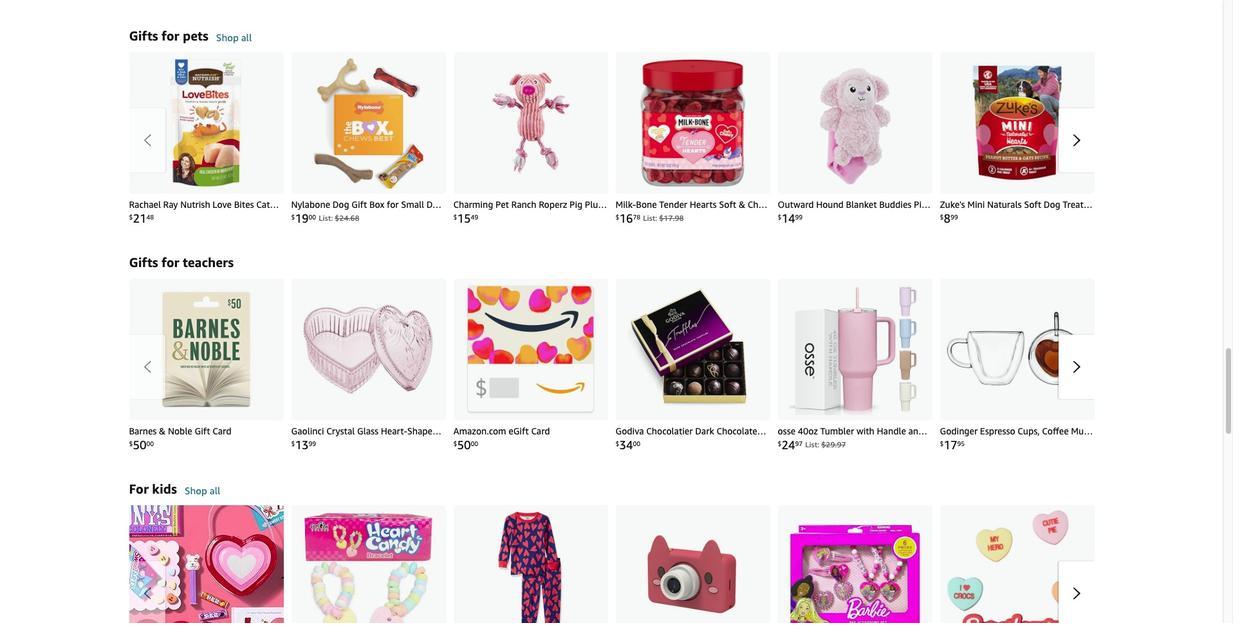 Task type: vqa. For each thing, say whether or not it's contained in the screenshot.


Task type: locate. For each thing, give the bounding box(es) containing it.
$ down outward
[[778, 213, 782, 221]]

dog
[[333, 199, 349, 210], [1044, 199, 1061, 210]]

0 vertical spatial &
[[739, 199, 746, 210]]

next rounded image for 8
[[1073, 134, 1081, 147]]

list: inside milk-bone tender hearts soft & ch… $ 16 78 list: $17.98
[[644, 213, 658, 223]]

all for for kids
[[210, 485, 220, 496]]

0 vertical spatial gift
[[352, 199, 367, 210]]

97
[[796, 440, 803, 447]]

for left pets
[[162, 28, 179, 43]]

50 down barnes at bottom left
[[133, 438, 147, 452]]

list: right 97
[[806, 440, 820, 449]]

pets
[[183, 28, 209, 43]]

previous rounded image for for
[[143, 587, 151, 600]]

1 vertical spatial gift
[[195, 425, 210, 436]]

$24.68
[[335, 213, 360, 223]]

all right kids at left
[[210, 485, 220, 496]]

for right box
[[387, 199, 399, 210]]

24
[[782, 438, 796, 452]]

1 horizontal spatial 50
[[457, 438, 471, 452]]

shop all right pets
[[216, 31, 252, 43]]

$ left "49"
[[454, 213, 457, 221]]

previous rounded image
[[143, 360, 151, 373]]

gift right "noble"
[[195, 425, 210, 436]]

gaolinci
[[291, 425, 324, 436]]

1 vertical spatial &
[[159, 425, 166, 436]]

1 vertical spatial shop all link
[[185, 485, 220, 505]]

ch…
[[748, 199, 768, 210]]

gift
[[352, 199, 367, 210], [195, 425, 210, 436]]

50
[[133, 438, 147, 452], [457, 438, 471, 452]]

next rounded image
[[1073, 587, 1081, 600]]

shop all link right pets
[[216, 31, 252, 52]]

1 horizontal spatial card
[[532, 425, 550, 436]]

shop right kids at left
[[185, 485, 207, 496]]

0 vertical spatial gifts
[[129, 28, 158, 43]]

0 horizontal spatial soft
[[720, 199, 737, 210]]

$ inside zuke's mini naturals soft dog treat… $ 8 99
[[941, 213, 944, 221]]

$ down gaolinci
[[291, 440, 295, 447]]

fusion select color candy bracelet - edible candy jewelry with love heart charm - sweet treats for kids birthday, party fav… image
[[291, 505, 446, 623]]

99
[[796, 213, 803, 221], [951, 213, 959, 221], [309, 440, 316, 447]]

godiva
[[616, 425, 644, 436]]

list containing 21
[[129, 52, 1234, 228]]

shop
[[216, 31, 239, 43], [185, 485, 207, 496]]

shop for gifts for pets
[[216, 31, 239, 43]]

1 horizontal spatial &
[[739, 199, 746, 210]]

dark
[[696, 425, 715, 436]]

2 dog from the left
[[1044, 199, 1061, 210]]

soft inside milk-bone tender hearts soft & ch… $ 16 78 list: $17.98
[[720, 199, 737, 210]]

0 vertical spatial next rounded image
[[1073, 134, 1081, 147]]

noble
[[168, 425, 192, 436]]

1 gifts from the top
[[129, 28, 158, 43]]

luv her barbie accessories for girls 6 piece toy jewelry box set with 2 rings, 2 bead bracelets, and snap hair clips ages 3… image
[[778, 505, 933, 623]]

1 card from the left
[[213, 425, 231, 436]]

dog inside zuke's mini naturals soft dog treat… $ 8 99
[[1044, 199, 1061, 210]]

1 horizontal spatial list:
[[644, 213, 658, 223]]

list
[[129, 0, 1234, 2], [129, 52, 1234, 228], [129, 279, 1234, 455], [129, 505, 1234, 623]]

card right "noble"
[[213, 425, 231, 436]]

gifts down 21
[[129, 255, 158, 270]]

gaolinci crystal glass heart-shape… $ 13 99
[[291, 425, 442, 452]]

shop all link
[[216, 31, 252, 52], [185, 485, 220, 505]]

next rounded image up mu…
[[1073, 360, 1081, 373]]

00 down amazon.com
[[471, 440, 479, 447]]

gift inside nylabone dog gift box for small d… $ 19 00 list: $24.68
[[352, 199, 367, 210]]

99 inside outward hound blanket buddies pi… $ 14 99
[[796, 213, 803, 221]]

list: right 78
[[644, 213, 658, 223]]

list: inside osse 40oz tumbler with handle an… $ 24 97 list: $29.97
[[806, 440, 820, 449]]

0 horizontal spatial all
[[210, 485, 220, 496]]

0 horizontal spatial card
[[213, 425, 231, 436]]

$ down barnes at bottom left
[[129, 440, 133, 447]]

shop all right kids at left
[[185, 485, 220, 496]]

$ down milk-
[[616, 213, 620, 221]]

0 horizontal spatial gift
[[195, 425, 210, 436]]

all right pets
[[241, 31, 252, 43]]

amazon.com egift card $ 50 00
[[454, 425, 550, 452]]

for kids
[[129, 481, 177, 496]]

1 vertical spatial all
[[210, 485, 220, 496]]

ray
[[163, 199, 178, 210]]

4 list from the top
[[129, 505, 1234, 623]]

gifts for pets
[[129, 28, 209, 43]]

& inside barnes & noble gift card $ 50 00
[[159, 425, 166, 436]]

99 down the zuke's
[[951, 213, 959, 221]]

00 inside nylabone dog gift box for small d… $ 19 00 list: $24.68
[[309, 213, 316, 221]]

$ down osse
[[778, 440, 782, 447]]

$ inside godinger espresso cups, coffee mu… $ 17 95
[[941, 440, 944, 447]]

1 vertical spatial gifts
[[129, 255, 158, 270]]

00 inside barnes & noble gift card $ 50 00
[[147, 440, 154, 447]]

99 down outward
[[796, 213, 803, 221]]

glass
[[357, 425, 379, 436]]

1 previous rounded image from the top
[[143, 134, 151, 147]]

$ down 'rachael'
[[129, 213, 133, 221]]

milk-
[[616, 199, 636, 210]]

99 inside zuke's mini naturals soft dog treat… $ 8 99
[[951, 213, 959, 221]]

0 horizontal spatial 99
[[309, 440, 316, 447]]

2 50 from the left
[[457, 438, 471, 452]]

shop all
[[216, 31, 252, 43], [185, 485, 220, 496]]

list: down nylabone
[[319, 213, 333, 223]]

bites
[[234, 199, 254, 210]]

40oz
[[798, 425, 818, 436]]

48
[[147, 213, 154, 221]]

2 gifts from the top
[[129, 255, 158, 270]]

0 vertical spatial previous rounded image
[[143, 134, 151, 147]]

card
[[213, 425, 231, 436], [532, 425, 550, 436]]

$ down godiva
[[616, 440, 620, 447]]

$ inside gaolinci crystal glass heart-shape… $ 13 99
[[291, 440, 295, 447]]

2 previous rounded image from the top
[[143, 587, 151, 600]]

soft
[[720, 199, 737, 210], [1025, 199, 1042, 210]]

$ inside outward hound blanket buddies pi… $ 14 99
[[778, 213, 782, 221]]

previous rounded image
[[143, 134, 151, 147], [143, 587, 151, 600]]

1 vertical spatial next rounded image
[[1073, 360, 1081, 373]]

pet
[[496, 199, 509, 210]]

00
[[309, 213, 316, 221], [147, 440, 154, 447], [471, 440, 479, 447], [633, 440, 641, 447]]

0 horizontal spatial dog
[[333, 199, 349, 210]]

list for previous rounded icon associated with for
[[129, 505, 1234, 623]]

&
[[739, 199, 746, 210], [159, 425, 166, 436]]

0 vertical spatial shop
[[216, 31, 239, 43]]

$ inside nylabone dog gift box for small d… $ 19 00 list: $24.68
[[291, 213, 295, 221]]

outward hound blanket buddies pink lamb small dog blacket treat and squeak toy image
[[778, 52, 933, 194]]

card inside amazon.com egift card $ 50 00
[[532, 425, 550, 436]]

0 horizontal spatial shop
[[185, 485, 207, 496]]

$ inside milk-bone tender hearts soft & ch… $ 16 78 list: $17.98
[[616, 213, 620, 221]]

cups,
[[1018, 425, 1041, 436]]

osse 40oz tumbler with handle an… $ 24 97 list: $29.97
[[778, 425, 928, 452]]

next rounded image up treat…
[[1073, 134, 1081, 147]]

2 next rounded image from the top
[[1073, 360, 1081, 373]]

osse
[[778, 425, 796, 436]]

barnes & noble gift card $ 50 00
[[129, 425, 231, 452]]

1 horizontal spatial shop
[[216, 31, 239, 43]]

1 horizontal spatial dog
[[1044, 199, 1061, 210]]

jibbitz 5-pack food shoe charms | jibbitz image
[[941, 505, 1095, 623]]

1 horizontal spatial all
[[241, 31, 252, 43]]

50 down amazon.com
[[457, 438, 471, 452]]

95
[[958, 440, 966, 447]]

gifts for gifts for pets
[[129, 28, 158, 43]]

0 vertical spatial for
[[162, 28, 179, 43]]

all
[[241, 31, 252, 43], [210, 485, 220, 496]]

coffee
[[1043, 425, 1070, 436]]

card right the egift
[[532, 425, 550, 436]]

card inside barnes & noble gift card $ 50 00
[[213, 425, 231, 436]]

for for teachers
[[162, 255, 179, 270]]

$ inside godiva chocolatier dark chocolate… $ 34 00
[[616, 440, 620, 447]]

2 vertical spatial for
[[162, 255, 179, 270]]

1 vertical spatial for
[[387, 199, 399, 210]]

99 inside gaolinci crystal glass heart-shape… $ 13 99
[[309, 440, 316, 447]]

78
[[633, 213, 641, 221]]

3 list from the top
[[129, 279, 1234, 455]]

21
[[133, 211, 147, 225]]

1 horizontal spatial gift
[[352, 199, 367, 210]]

gifts
[[129, 28, 158, 43], [129, 255, 158, 270]]

list for previous rounded image
[[129, 279, 1234, 455]]

dog up $24.68 in the left of the page
[[333, 199, 349, 210]]

2 card from the left
[[532, 425, 550, 436]]

$ inside amazon.com egift card $ 50 00
[[454, 440, 457, 447]]

blanket
[[847, 199, 878, 210]]

& left "noble"
[[159, 425, 166, 436]]

0 horizontal spatial &
[[159, 425, 166, 436]]

1 horizontal spatial soft
[[1025, 199, 1042, 210]]

all for gifts for pets
[[241, 31, 252, 43]]

$
[[129, 213, 133, 221], [291, 213, 295, 221], [454, 213, 457, 221], [616, 213, 620, 221], [778, 213, 782, 221], [941, 213, 944, 221], [129, 440, 133, 447], [291, 440, 295, 447], [454, 440, 457, 447], [616, 440, 620, 447], [778, 440, 782, 447], [941, 440, 944, 447]]

list: for 19
[[319, 213, 333, 223]]

gift left box
[[352, 199, 367, 210]]

$ down nylabone
[[291, 213, 295, 221]]

$ left 95
[[941, 440, 944, 447]]

15
[[457, 211, 471, 225]]

gifts for teachers
[[129, 255, 234, 270]]

milk-bone tender hearts soft & ch… $ 16 78 list: $17.98
[[616, 199, 768, 225]]

1 vertical spatial shop all
[[185, 485, 220, 496]]

list: for 16
[[644, 213, 658, 223]]

shop all for gifts for pets
[[216, 31, 252, 43]]

for
[[162, 28, 179, 43], [387, 199, 399, 210], [162, 255, 179, 270]]

dog left treat…
[[1044, 199, 1061, 210]]

2 horizontal spatial list:
[[806, 440, 820, 449]]

2 soft from the left
[[1025, 199, 1042, 210]]

2 list from the top
[[129, 52, 1234, 228]]

00 down godiva
[[633, 440, 641, 447]]

godiva chocolatier chocolate candy image
[[616, 279, 771, 420]]

cat…
[[257, 199, 279, 210]]

1 vertical spatial previous rounded image
[[143, 587, 151, 600]]

soft right the hearts
[[720, 199, 737, 210]]

1 horizontal spatial 99
[[796, 213, 803, 221]]

1 next rounded image from the top
[[1073, 134, 1081, 147]]

00 down barnes at bottom left
[[147, 440, 154, 447]]

gifts left pets
[[129, 28, 158, 43]]

0 vertical spatial all
[[241, 31, 252, 43]]

mini
[[968, 199, 986, 210]]

gifts for gifts for teachers
[[129, 255, 158, 270]]

box
[[370, 199, 385, 210]]

zuke's mini naturals soft dog treats for training, valentine dog treats hearts, peanut butter and oats recipe - 5 oz. bag image
[[941, 52, 1095, 194]]

gift inside barnes & noble gift card $ 50 00
[[195, 425, 210, 436]]

99 down gaolinci
[[309, 440, 316, 447]]

1 50 from the left
[[133, 438, 147, 452]]

1 vertical spatial shop
[[185, 485, 207, 496]]

list containing 50
[[129, 279, 1234, 455]]

50 inside barnes & noble gift card $ 50 00
[[133, 438, 147, 452]]

zuke's
[[941, 199, 966, 210]]

with
[[857, 425, 875, 436]]

soft right naturals
[[1025, 199, 1042, 210]]

00 down nylabone
[[309, 213, 316, 221]]

& left ch…
[[739, 199, 746, 210]]

0 horizontal spatial list:
[[319, 213, 333, 223]]

$ down amazon.com
[[454, 440, 457, 447]]

0 vertical spatial shop all
[[216, 31, 252, 43]]

next rounded image
[[1073, 134, 1081, 147], [1073, 360, 1081, 373]]

1 list from the top
[[129, 0, 1234, 2]]

list: inside nylabone dog gift box for small d… $ 19 00 list: $24.68
[[319, 213, 333, 223]]

barnes
[[129, 425, 157, 436]]

2 horizontal spatial 99
[[951, 213, 959, 221]]

for left teachers
[[162, 255, 179, 270]]

list:
[[319, 213, 333, 223], [644, 213, 658, 223], [806, 440, 820, 449]]

$ inside barnes & noble gift card $ 50 00
[[129, 440, 133, 447]]

shop all link right kids at left
[[185, 485, 220, 505]]

naturals
[[988, 199, 1022, 210]]

heart-
[[381, 425, 407, 436]]

$ down the zuke's
[[941, 213, 944, 221]]

shop for for kids
[[185, 485, 207, 496]]

$ inside osse 40oz tumbler with handle an… $ 24 97 list: $29.97
[[778, 440, 782, 447]]

shop right pets
[[216, 31, 239, 43]]

0 vertical spatial shop all link
[[216, 31, 252, 52]]

1 dog from the left
[[333, 199, 349, 210]]

1 soft from the left
[[720, 199, 737, 210]]

0 horizontal spatial 50
[[133, 438, 147, 452]]



Task type: describe. For each thing, give the bounding box(es) containing it.
d…
[[427, 199, 442, 210]]

zuke's mini naturals soft dog treat… $ 8 99
[[941, 199, 1093, 225]]

hound
[[817, 199, 844, 210]]

treat…
[[1063, 199, 1093, 210]]

rachael
[[129, 199, 161, 210]]

bone
[[636, 199, 657, 210]]

for kids image
[[129, 505, 284, 623]]

godinger espresso cups, coffee mu… $ 17 95
[[941, 425, 1094, 452]]

14
[[782, 211, 796, 225]]

love
[[213, 199, 232, 210]]

amazon.com egift card image
[[454, 279, 608, 420]]

shape…
[[407, 425, 442, 436]]

& inside milk-bone tender hearts soft & ch… $ 16 78 list: $17.98
[[739, 199, 746, 210]]

list for previous rounded icon corresponding to gifts
[[129, 52, 1234, 228]]

nutrish
[[180, 199, 210, 210]]

outward hound blanket buddies pi… $ 14 99
[[778, 199, 931, 225]]

nylabone dog gift box for small d… $ 19 00 list: $24.68
[[291, 199, 442, 225]]

99 for 14
[[796, 213, 803, 221]]

nylabone
[[291, 199, 330, 210]]

roperz
[[539, 199, 568, 210]]

for for pets
[[162, 28, 179, 43]]

34
[[620, 438, 633, 452]]

chocolate…
[[717, 425, 767, 436]]

ranch
[[512, 199, 537, 210]]

pi…
[[915, 199, 931, 210]]

shop all link for for kids
[[185, 485, 220, 505]]

nylabone dog gift box for small dogs - 3 strong chew toys and 1 dog treat - flavor variety, small/regular (4 count) image
[[291, 52, 446, 194]]

$17.98
[[660, 213, 684, 223]]

godinger espresso cups, coffee mug set, heart mugs, glass coffee mugs, double wall insulated glass coffee cups - 8oz, set o… image
[[941, 279, 1095, 420]]

charming pet ranch roperz pig plu… $ 15 49
[[454, 199, 608, 225]]

charming
[[454, 199, 493, 210]]

pig
[[570, 199, 583, 210]]

rachael ray nutrish love bites cat… $ 21 48
[[129, 199, 279, 225]]

kids
[[152, 481, 177, 496]]

chocolatier
[[647, 425, 693, 436]]

gaolinci crystal glass heart-shaped storage box embossed jewelry box candy box with lid image
[[291, 279, 446, 420]]

for
[[129, 481, 149, 496]]

soft inside zuke's mini naturals soft dog treat… $ 8 99
[[1025, 199, 1042, 210]]

50 inside amazon.com egift card $ 50 00
[[457, 438, 471, 452]]

osse 40oz tumbler with handle and straw lid | double wall vacuum reusable stainless steel insulated water bottle travel mug… image
[[778, 279, 933, 420]]

tumbler
[[821, 425, 855, 436]]

hearts
[[690, 199, 717, 210]]

dog inside nylabone dog gift box for small d… $ 19 00 list: $24.68
[[333, 199, 349, 210]]

crystal
[[327, 425, 355, 436]]

godinger
[[941, 425, 978, 436]]

previous rounded image for gifts
[[143, 134, 151, 147]]

amazon.com
[[454, 425, 507, 436]]

an…
[[909, 425, 928, 436]]

plu…
[[585, 199, 608, 210]]

for inside nylabone dog gift box for small d… $ 19 00 list: $24.68
[[387, 199, 399, 210]]

99 for 13
[[309, 440, 316, 447]]

kidamento kids digital camera & video camcorder, soft bpa-free silicone casing, 32gb memory card - model c - akito the fox image
[[616, 505, 771, 623]]

$ inside charming pet ranch roperz pig plu… $ 15 49
[[454, 213, 457, 221]]

charming pet ranch roperz pig plush squeaky dog toy image
[[454, 52, 608, 194]]

tender
[[660, 199, 688, 210]]

17
[[944, 438, 958, 452]]

13
[[295, 438, 309, 452]]

$29.97
[[822, 440, 847, 449]]

handle
[[877, 425, 907, 436]]

godiva chocolatier dark chocolate… $ 34 00
[[616, 425, 767, 452]]

next rounded image for 95
[[1073, 360, 1081, 373]]

barnes & noble gift card image
[[129, 279, 284, 420]]

small
[[401, 199, 424, 210]]

mu…
[[1072, 425, 1094, 436]]

outward
[[778, 199, 814, 210]]

egift
[[509, 425, 529, 436]]

19
[[295, 211, 309, 225]]

shop all for for kids
[[185, 485, 220, 496]]

rachael ray nutrish love bites cat treats, chicken, 2.2 ounce (pack of 12) image
[[129, 52, 284, 194]]

00 inside amazon.com egift card $ 50 00
[[471, 440, 479, 447]]

8
[[944, 211, 951, 225]]

teachers
[[183, 255, 234, 270]]

buddies
[[880, 199, 912, 210]]

16
[[620, 211, 633, 225]]

milk-bone tender hearts soft & chewy dog treats, 18 ounce image
[[616, 52, 771, 194]]

espresso
[[981, 425, 1016, 436]]

$ inside rachael ray nutrish love bites cat… $ 21 48
[[129, 213, 133, 221]]

shop all link for gifts for pets
[[216, 31, 252, 52]]

00 inside godiva chocolatier dark chocolate… $ 34 00
[[633, 440, 641, 447]]

49
[[471, 213, 479, 221]]

unisex babies, toddlers and kids' snug-fit cotton pajama sleepwear sets image
[[454, 505, 608, 623]]



